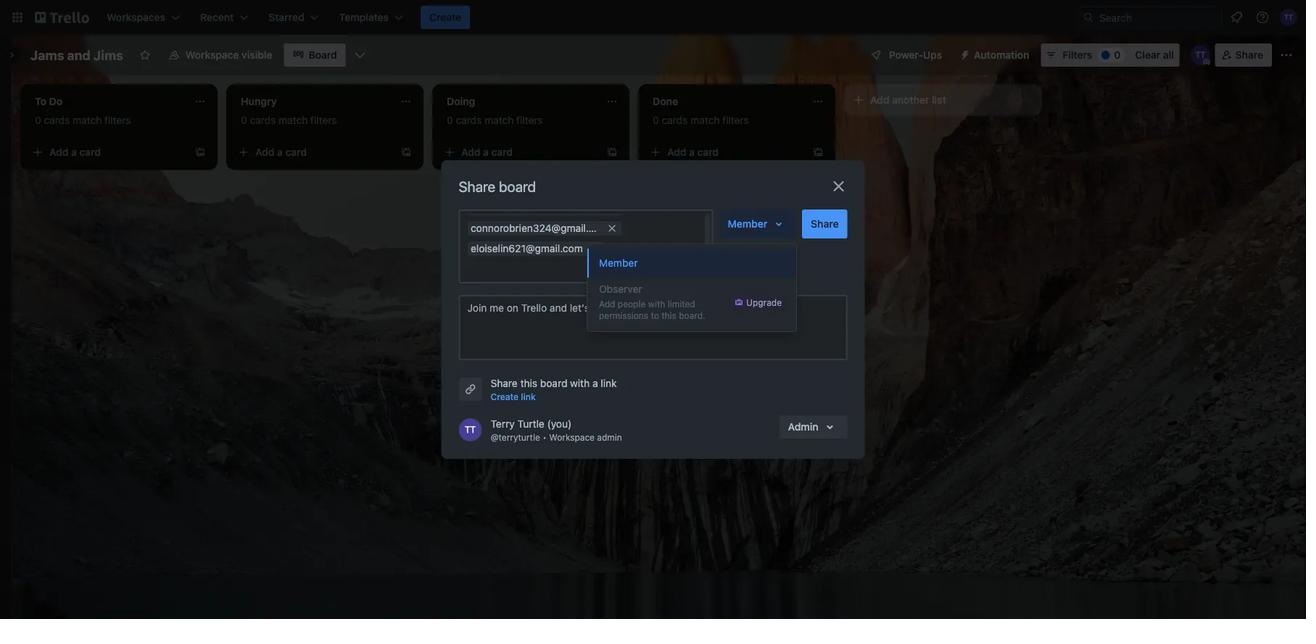 Task type: describe. For each thing, give the bounding box(es) containing it.
3 add a card from the left
[[461, 146, 513, 158]]

filters for create from template… icon
[[723, 114, 749, 126]]

terry
[[491, 418, 515, 430]]

add for third create from template… image from the right the add a card button
[[49, 146, 69, 158]]

member button
[[588, 249, 797, 278]]

share left show menu icon on the top of page
[[1236, 49, 1264, 61]]

0 horizontal spatial terry turtle (terryturtle) image
[[1191, 45, 1211, 65]]

0 for second create from template… image from left
[[241, 114, 247, 126]]

limited
[[668, 299, 696, 309]]

3 card from the left
[[492, 146, 513, 158]]

add a card button for 1st create from template… image from the right
[[438, 141, 601, 164]]

1 add a card from the left
[[49, 146, 101, 158]]

member button
[[719, 210, 797, 239]]

search image
[[1083, 12, 1095, 23]]

filters for 1st create from template… image from the right
[[517, 114, 543, 126]]

connorobrien324@gmail.com
[[471, 222, 609, 234]]

workspace visible
[[186, 49, 272, 61]]

this inside observer add people with limited permissions to this board.
[[662, 311, 677, 321]]

another
[[893, 94, 930, 106]]

with for limited
[[648, 299, 666, 309]]

close image
[[830, 178, 848, 195]]

add another list button
[[845, 84, 1042, 116]]

share down close icon at right
[[811, 218, 839, 230]]

0 vertical spatial terry turtle (terryturtle) image
[[1281, 9, 1298, 26]]

terry turtle (you) @terryturtle • workspace admin
[[491, 418, 622, 443]]

people
[[618, 299, 646, 309]]

a for third create from template… image from the right
[[71, 146, 77, 158]]

board inside share this board with a link create link
[[540, 378, 568, 390]]

eloiselin621@gmail.com
[[471, 243, 583, 255]]

add a card button for second create from template… image from left
[[232, 141, 395, 164]]

cards for second create from template… image from left
[[250, 114, 276, 126]]

add for the add a card button for 1st create from template… image from the right
[[461, 146, 481, 158]]

cards for 1st create from template… image from the right
[[456, 114, 482, 126]]

sm image
[[954, 44, 975, 64]]

terry turtle (terryturtle) image
[[459, 419, 482, 442]]

visible
[[242, 49, 272, 61]]

add a card button for third create from template… image from the right
[[26, 141, 189, 164]]

clear all
[[1136, 49, 1174, 61]]

clear all button
[[1130, 44, 1180, 67]]

2 add a card from the left
[[255, 146, 307, 158]]

a for 1st create from template… image from the right
[[483, 146, 489, 158]]

admin button
[[780, 416, 848, 439]]

upgrade
[[747, 297, 782, 308]]

a inside share this board with a link create link
[[593, 378, 598, 390]]

upgrade button
[[732, 295, 785, 310]]

observer
[[599, 283, 643, 295]]

1 horizontal spatial link
[[601, 378, 617, 390]]

add a card button for create from template… icon
[[644, 141, 807, 164]]

workspace inside 'button'
[[186, 49, 239, 61]]

a for second create from template… image from left
[[277, 146, 283, 158]]

filters
[[1063, 49, 1093, 61]]

0 for create from template… icon
[[653, 114, 659, 126]]

share board
[[459, 178, 536, 195]]

@terryturtle
[[491, 432, 540, 443]]

add for the add a card button corresponding to create from template… icon
[[668, 146, 687, 158]]

turtle
[[518, 418, 545, 430]]

automation
[[975, 49, 1030, 61]]

this inside share this board with a link create link
[[521, 378, 538, 390]]

member for member button
[[599, 257, 638, 269]]

1 0 cards match filters from the left
[[35, 114, 131, 126]]

1 create from template… image from the left
[[194, 147, 206, 158]]

share up clarkrunnerman@gmail.com
[[459, 178, 496, 195]]

ups
[[924, 49, 943, 61]]

match for second create from template… image from left
[[279, 114, 308, 126]]

0 for 1st create from template… image from the right
[[447, 114, 453, 126]]

open information menu image
[[1256, 10, 1270, 25]]

create link button
[[491, 390, 536, 404]]

power-ups button
[[860, 44, 951, 67]]

create from template… image
[[813, 147, 824, 158]]

board
[[309, 49, 337, 61]]

a for create from template… icon
[[689, 146, 695, 158]]

admin
[[597, 432, 622, 443]]

member for member popup button
[[728, 218, 768, 230]]



Task type: vqa. For each thing, say whether or not it's contained in the screenshot.
James Peterson (jamespeterson93) image to the right
no



Task type: locate. For each thing, give the bounding box(es) containing it.
admin
[[788, 421, 819, 433]]

1 vertical spatial this
[[521, 378, 538, 390]]

cards for create from template… icon
[[662, 114, 688, 126]]

workspace inside terry turtle (you) @terryturtle • workspace admin
[[549, 432, 595, 443]]

with
[[648, 299, 666, 309], [570, 378, 590, 390]]

0 vertical spatial this
[[662, 311, 677, 321]]

0 vertical spatial workspace
[[186, 49, 239, 61]]

0 horizontal spatial with
[[570, 378, 590, 390]]

4 cards from the left
[[662, 114, 688, 126]]

2 create from template… image from the left
[[401, 147, 412, 158]]

add inside observer add people with limited permissions to this board.
[[599, 299, 616, 309]]

•
[[543, 432, 547, 443]]

add for "add another list" button
[[871, 94, 890, 106]]

1 vertical spatial board
[[540, 378, 568, 390]]

(you)
[[547, 418, 572, 430]]

member inside button
[[599, 257, 638, 269]]

4 filters from the left
[[723, 114, 749, 126]]

1 add a card button from the left
[[26, 141, 189, 164]]

3 0 cards match filters from the left
[[447, 114, 543, 126]]

filters for second create from template… image from left
[[311, 114, 337, 126]]

power-ups
[[889, 49, 943, 61]]

1 horizontal spatial workspace
[[549, 432, 595, 443]]

Search field
[[1095, 7, 1222, 28]]

this
[[662, 311, 677, 321], [521, 378, 538, 390]]

2 0 cards match filters from the left
[[241, 114, 337, 126]]

workspace down (you)
[[549, 432, 595, 443]]

with inside share this board with a link create link
[[570, 378, 590, 390]]

3 create from template… image from the left
[[607, 147, 618, 158]]

terry turtle (terryturtle) image right open information menu icon
[[1281, 9, 1298, 26]]

share this board with a link create link
[[491, 378, 617, 402]]

1 horizontal spatial with
[[648, 299, 666, 309]]

star or unstar board image
[[139, 49, 151, 61]]

0 horizontal spatial member
[[599, 257, 638, 269]]

all
[[1164, 49, 1174, 61]]

1 vertical spatial member
[[599, 257, 638, 269]]

2 add a card button from the left
[[232, 141, 395, 164]]

1 horizontal spatial member
[[728, 218, 768, 230]]

group containing member
[[588, 245, 797, 332]]

add a card
[[49, 146, 101, 158], [255, 146, 307, 158], [461, 146, 513, 158], [668, 146, 719, 158]]

link up admin
[[601, 378, 617, 390]]

Join me on Trello and let's work together on this board! text field
[[459, 295, 848, 361]]

terry turtle (terryturtle) image
[[1281, 9, 1298, 26], [1191, 45, 1211, 65]]

1 match from the left
[[73, 114, 102, 126]]

2 filters from the left
[[311, 114, 337, 126]]

0 horizontal spatial create from template… image
[[194, 147, 206, 158]]

1 card from the left
[[79, 146, 101, 158]]

1 vertical spatial link
[[521, 392, 536, 402]]

member up member button
[[728, 218, 768, 230]]

2 cards from the left
[[250, 114, 276, 126]]

with for a
[[570, 378, 590, 390]]

share up terry
[[491, 378, 518, 390]]

terry turtle (terryturtle) image right all
[[1191, 45, 1211, 65]]

power-
[[889, 49, 924, 61]]

match
[[73, 114, 102, 126], [279, 114, 308, 126], [485, 114, 514, 126], [691, 114, 720, 126]]

2 horizontal spatial create from template… image
[[607, 147, 618, 158]]

jams and jims
[[30, 47, 123, 63]]

observer add people with limited permissions to this board.
[[599, 283, 706, 321]]

create inside button
[[430, 11, 462, 23]]

member
[[728, 218, 768, 230], [599, 257, 638, 269]]

3 match from the left
[[485, 114, 514, 126]]

link
[[601, 378, 617, 390], [521, 392, 536, 402]]

add for the add a card button for second create from template… image from left
[[255, 146, 275, 158]]

1 horizontal spatial board
[[540, 378, 568, 390]]

workspace
[[186, 49, 239, 61], [549, 432, 595, 443]]

4 add a card button from the left
[[644, 141, 807, 164]]

share
[[1236, 49, 1264, 61], [459, 178, 496, 195], [811, 218, 839, 230], [491, 378, 518, 390]]

board link
[[284, 44, 346, 67]]

4 add a card from the left
[[668, 146, 719, 158]]

to
[[651, 311, 659, 321]]

1 cards from the left
[[44, 114, 70, 126]]

add a card button
[[26, 141, 189, 164], [232, 141, 395, 164], [438, 141, 601, 164], [644, 141, 807, 164]]

0 notifications image
[[1228, 9, 1246, 26]]

permissions
[[599, 311, 649, 321]]

workspace visible button
[[160, 44, 281, 67]]

board
[[499, 178, 536, 195], [540, 378, 568, 390]]

1 horizontal spatial this
[[662, 311, 677, 321]]

create button
[[421, 6, 470, 29]]

3 cards from the left
[[456, 114, 482, 126]]

0
[[1115, 49, 1121, 61], [35, 114, 41, 126], [241, 114, 247, 126], [447, 114, 453, 126], [653, 114, 659, 126]]

None text field
[[468, 259, 705, 279]]

1 vertical spatial workspace
[[549, 432, 595, 443]]

4 0 cards match filters from the left
[[653, 114, 749, 126]]

1 vertical spatial terry turtle (terryturtle) image
[[1191, 45, 1211, 65]]

0 vertical spatial link
[[601, 378, 617, 390]]

0 horizontal spatial share button
[[803, 210, 848, 239]]

filters for third create from template… image from the right
[[105, 114, 131, 126]]

automation button
[[954, 44, 1039, 67]]

clear
[[1136, 49, 1161, 61]]

card
[[79, 146, 101, 158], [286, 146, 307, 158], [492, 146, 513, 158], [698, 146, 719, 158]]

3 filters from the left
[[517, 114, 543, 126]]

with inside observer add people with limited permissions to this board.
[[648, 299, 666, 309]]

0 cards match filters
[[35, 114, 131, 126], [241, 114, 337, 126], [447, 114, 543, 126], [653, 114, 749, 126]]

workspace left visible
[[186, 49, 239, 61]]

clarkrunnerman@gmail.com
[[471, 202, 601, 214]]

and
[[67, 47, 90, 63]]

share button down close icon at right
[[803, 210, 848, 239]]

3 add a card button from the left
[[438, 141, 601, 164]]

1 vertical spatial create
[[491, 392, 519, 402]]

Board name text field
[[23, 44, 131, 67]]

customize views image
[[353, 48, 368, 62]]

2 card from the left
[[286, 146, 307, 158]]

0 vertical spatial member
[[728, 218, 768, 230]]

0 horizontal spatial this
[[521, 378, 538, 390]]

switch to… image
[[10, 10, 25, 25]]

cards
[[44, 114, 70, 126], [250, 114, 276, 126], [456, 114, 482, 126], [662, 114, 688, 126]]

board.
[[679, 311, 706, 321]]

4 card from the left
[[698, 146, 719, 158]]

1 horizontal spatial share button
[[1216, 44, 1273, 67]]

board up (you)
[[540, 378, 568, 390]]

jams
[[30, 47, 64, 63]]

4 match from the left
[[691, 114, 720, 126]]

0 horizontal spatial link
[[521, 392, 536, 402]]

with up (you)
[[570, 378, 590, 390]]

show menu image
[[1280, 48, 1294, 62]]

primary element
[[0, 0, 1307, 35]]

board up clarkrunnerman@gmail.com
[[499, 178, 536, 195]]

filters
[[105, 114, 131, 126], [311, 114, 337, 126], [517, 114, 543, 126], [723, 114, 749, 126]]

0 vertical spatial with
[[648, 299, 666, 309]]

member up observer
[[599, 257, 638, 269]]

1 horizontal spatial terry turtle (terryturtle) image
[[1281, 9, 1298, 26]]

0 vertical spatial board
[[499, 178, 536, 195]]

0 for third create from template… image from the right
[[35, 114, 41, 126]]

member inside popup button
[[728, 218, 768, 230]]

this up turtle
[[521, 378, 538, 390]]

1 horizontal spatial create from template… image
[[401, 147, 412, 158]]

create
[[430, 11, 462, 23], [491, 392, 519, 402]]

share inside share this board with a link create link
[[491, 378, 518, 390]]

jims
[[93, 47, 123, 63]]

match for 1st create from template… image from the right
[[485, 114, 514, 126]]

1 filters from the left
[[105, 114, 131, 126]]

1 vertical spatial share button
[[803, 210, 848, 239]]

add another list
[[871, 94, 947, 106]]

0 horizontal spatial create
[[430, 11, 462, 23]]

cards for third create from template… image from the right
[[44, 114, 70, 126]]

list
[[932, 94, 947, 106]]

2 match from the left
[[279, 114, 308, 126]]

match for third create from template… image from the right
[[73, 114, 102, 126]]

create inside share this board with a link create link
[[491, 392, 519, 402]]

match for create from template… icon
[[691, 114, 720, 126]]

add
[[871, 94, 890, 106], [49, 146, 69, 158], [255, 146, 275, 158], [461, 146, 481, 158], [668, 146, 687, 158], [599, 299, 616, 309]]

0 vertical spatial share button
[[1216, 44, 1273, 67]]

0 horizontal spatial board
[[499, 178, 536, 195]]

a
[[71, 146, 77, 158], [277, 146, 283, 158], [483, 146, 489, 158], [689, 146, 695, 158], [593, 378, 598, 390]]

0 vertical spatial create
[[430, 11, 462, 23]]

link up turtle
[[521, 392, 536, 402]]

create from template… image
[[194, 147, 206, 158], [401, 147, 412, 158], [607, 147, 618, 158]]

1 vertical spatial with
[[570, 378, 590, 390]]

with up to
[[648, 299, 666, 309]]

share button down 0 notifications image
[[1216, 44, 1273, 67]]

this right to
[[662, 311, 677, 321]]

group
[[588, 245, 797, 332]]

share button
[[1216, 44, 1273, 67], [803, 210, 848, 239]]

0 horizontal spatial workspace
[[186, 49, 239, 61]]

1 horizontal spatial create
[[491, 392, 519, 402]]



